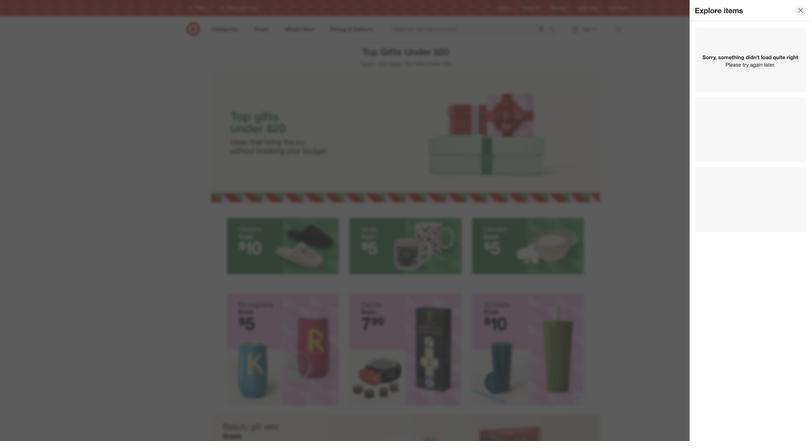 Task type: locate. For each thing, give the bounding box(es) containing it.
right
[[787, 54, 798, 61]]

/ right the gift ideas link
[[402, 61, 404, 67]]

weekly ad link
[[522, 5, 540, 11]]

0 horizontal spatial $5
[[239, 313, 255, 335]]

1 horizontal spatial $10
[[484, 313, 507, 335]]

top inside top gifts under $20 ideas that bring the joy without breaking your budget.
[[231, 109, 251, 124]]

from inside tumblers from $10
[[484, 308, 499, 316]]

sorry,
[[702, 54, 717, 61]]

breaking
[[257, 146, 285, 156]]

top
[[362, 46, 378, 58], [405, 61, 413, 67], [231, 109, 251, 124]]

registry
[[497, 6, 512, 10]]

2 vertical spatial $20
[[267, 121, 286, 136]]

$10 inside tumblers from $10
[[484, 313, 507, 335]]

99
[[371, 313, 384, 335]]

$20 for top gifts
[[267, 121, 286, 136]]

1 horizontal spatial /
[[402, 61, 404, 67]]

1 horizontal spatial target
[[576, 6, 587, 10]]

target
[[576, 6, 587, 10], [360, 61, 374, 67]]

your
[[287, 146, 301, 156]]

0 horizontal spatial /
[[375, 61, 377, 67]]

sets
[[264, 422, 279, 432]]

$5 for mugs from $5
[[361, 238, 377, 259]]

$20 inside top gifts under $20 ideas that bring the joy without breaking your budget.
[[267, 121, 286, 136]]

weekly ad
[[522, 6, 540, 10]]

tumblers from $10
[[484, 301, 510, 335]]

$5 for candles from $5
[[484, 238, 500, 259]]

0 vertical spatial top
[[362, 46, 378, 58]]

from inside mugs from $5
[[361, 233, 376, 241]]

under
[[404, 46, 431, 58], [427, 61, 442, 67]]

that
[[250, 138, 263, 147]]

$20
[[434, 46, 449, 58], [443, 61, 451, 67], [267, 121, 286, 136]]

without
[[231, 146, 255, 156]]

1 vertical spatial ideas
[[231, 138, 248, 147]]

ideas right gift
[[388, 61, 401, 67]]

$5 down monograms
[[239, 313, 255, 335]]

explore items dialog
[[690, 0, 811, 442]]

search button
[[546, 22, 561, 38]]

/
[[375, 61, 377, 67], [402, 61, 404, 67]]

gifts
[[380, 46, 402, 58], [415, 61, 426, 67]]

please
[[726, 62, 741, 68]]

ideas down under on the top left
[[231, 138, 248, 147]]

1 horizontal spatial top
[[362, 46, 378, 58]]

2 horizontal spatial top
[[405, 61, 413, 67]]

0 horizontal spatial $10
[[239, 238, 262, 259]]

from inside monograms from $5
[[239, 308, 253, 316]]

2 vertical spatial top
[[231, 109, 251, 124]]

from inside 'slippers from $10'
[[239, 233, 253, 241]]

ideas
[[388, 61, 401, 67], [231, 138, 248, 147]]

0 vertical spatial gifts
[[380, 46, 402, 58]]

redcard
[[551, 6, 566, 10]]

0 vertical spatial under
[[404, 46, 431, 58]]

$5 down candles
[[484, 238, 500, 259]]

What can we help you find? suggestions appear below search field
[[389, 22, 550, 36]]

redcard link
[[551, 5, 566, 11]]

1 vertical spatial target
[[360, 61, 374, 67]]

0 horizontal spatial target
[[360, 61, 374, 67]]

target left circle
[[576, 6, 587, 10]]

$10 down slippers
[[239, 238, 262, 259]]

circle
[[588, 6, 598, 10]]

top gifts under $20 ideas that bring the joy without breaking your budget.
[[231, 109, 328, 156]]

target left gift
[[360, 61, 374, 67]]

$5 inside monograms from $5
[[239, 313, 255, 335]]

2 / from the left
[[402, 61, 404, 67]]

from
[[239, 233, 253, 241], [361, 233, 376, 241], [484, 233, 499, 241], [239, 308, 253, 316], [361, 308, 376, 316], [484, 308, 499, 316], [223, 431, 242, 441]]

1 horizontal spatial $5
[[361, 238, 377, 259]]

1 horizontal spatial ideas
[[388, 61, 401, 67]]

1 vertical spatial under
[[427, 61, 442, 67]]

0 horizontal spatial gifts
[[380, 46, 402, 58]]

from for slippers from $10
[[239, 233, 253, 241]]

$5 inside candles from $5
[[484, 238, 500, 259]]

registry link
[[497, 5, 512, 11]]

bring
[[265, 138, 281, 147]]

0 horizontal spatial ideas
[[231, 138, 248, 147]]

find
[[609, 6, 616, 10]]

/ left gift
[[375, 61, 377, 67]]

top left gifts on the top left of page
[[231, 109, 251, 124]]

from inside games from 7 99
[[361, 308, 376, 316]]

0 vertical spatial ideas
[[388, 61, 401, 67]]

ad
[[535, 6, 540, 10]]

target circle
[[576, 6, 598, 10]]

$10 down the tumblers
[[484, 313, 507, 335]]

gifts up the gift ideas link
[[380, 46, 402, 58]]

$10 for slippers from $10
[[239, 238, 262, 259]]

$5 down mugs
[[361, 238, 377, 259]]

top up 'target' link
[[362, 46, 378, 58]]

1 vertical spatial $20
[[443, 61, 451, 67]]

0 horizontal spatial top
[[231, 109, 251, 124]]

under
[[231, 121, 263, 136]]

1 vertical spatial gifts
[[415, 61, 426, 67]]

$10 inside 'slippers from $10'
[[239, 238, 262, 259]]

$5
[[361, 238, 377, 259], [484, 238, 500, 259], [239, 313, 255, 335]]

2 horizontal spatial $5
[[484, 238, 500, 259]]

0 vertical spatial $10
[[239, 238, 262, 259]]

0 vertical spatial $20
[[434, 46, 449, 58]]

1 vertical spatial $10
[[484, 313, 507, 335]]

games
[[361, 301, 382, 309]]

gifts right the gift ideas link
[[415, 61, 426, 67]]

$10
[[239, 238, 262, 259], [484, 313, 507, 335]]

from inside candles from $5
[[484, 233, 499, 241]]

top right the gift ideas link
[[405, 61, 413, 67]]



Task type: describe. For each thing, give the bounding box(es) containing it.
slippers from $10
[[239, 225, 262, 259]]

1 vertical spatial top
[[405, 61, 413, 67]]

beauty gift sets from
[[223, 422, 279, 441]]

the
[[283, 138, 294, 147]]

items
[[724, 6, 743, 15]]

7
[[361, 313, 371, 335]]

$5 for monograms from $5
[[239, 313, 255, 335]]

1 horizontal spatial gifts
[[415, 61, 426, 67]]

candles
[[484, 225, 507, 234]]

quite
[[773, 54, 785, 61]]

find stores link
[[609, 5, 628, 11]]

gift
[[378, 61, 387, 67]]

gift
[[250, 422, 262, 432]]

later.
[[764, 62, 775, 68]]

explore
[[695, 6, 722, 15]]

explore items
[[695, 6, 743, 15]]

slippers
[[239, 225, 262, 234]]

monograms from $5
[[239, 301, 273, 335]]

load
[[761, 54, 772, 61]]

target circle link
[[576, 5, 598, 11]]

gift ideas link
[[378, 61, 401, 67]]

top for top gifts under $20
[[362, 46, 378, 58]]

top for top gifts
[[231, 109, 251, 124]]

stores
[[617, 6, 628, 10]]

find stores
[[609, 6, 628, 10]]

try
[[743, 62, 749, 68]]

sorry, something didn't load quite right please try again later.
[[702, 54, 798, 68]]

top gifts under $20 target / gift ideas / top gifts under $20
[[360, 46, 451, 67]]

1 / from the left
[[375, 61, 377, 67]]

games from 7 99
[[361, 301, 384, 335]]

didn't
[[746, 54, 760, 61]]

mugs from $5
[[361, 225, 377, 259]]

beauty
[[223, 422, 248, 432]]

$10 for tumblers from $10
[[484, 313, 507, 335]]

mugs
[[361, 225, 377, 234]]

something
[[718, 54, 744, 61]]

from inside beauty gift sets from
[[223, 431, 242, 441]]

ideas inside top gifts under $20 ideas that bring the joy without breaking your budget.
[[231, 138, 248, 147]]

from for games from 7 99
[[361, 308, 376, 316]]

ideas inside 'top gifts under $20 target / gift ideas / top gifts under $20'
[[388, 61, 401, 67]]

tumblers
[[484, 301, 510, 309]]

weekly
[[522, 6, 534, 10]]

from for mugs from $5
[[361, 233, 376, 241]]

gifts
[[254, 109, 279, 124]]

from for tumblers from $10
[[484, 308, 499, 316]]

from for candles from $5
[[484, 233, 499, 241]]

from for monograms from $5
[[239, 308, 253, 316]]

$20 for top gifts under $20
[[434, 46, 449, 58]]

search
[[546, 26, 561, 33]]

0 vertical spatial target
[[576, 6, 587, 10]]

candles from $5
[[484, 225, 507, 259]]

budget.
[[303, 146, 328, 156]]

monograms
[[239, 301, 273, 309]]

target link
[[360, 61, 374, 67]]

target inside 'top gifts under $20 target / gift ideas / top gifts under $20'
[[360, 61, 374, 67]]

again
[[750, 62, 763, 68]]

joy
[[296, 138, 305, 147]]



Task type: vqa. For each thing, say whether or not it's contained in the screenshot.
at
no



